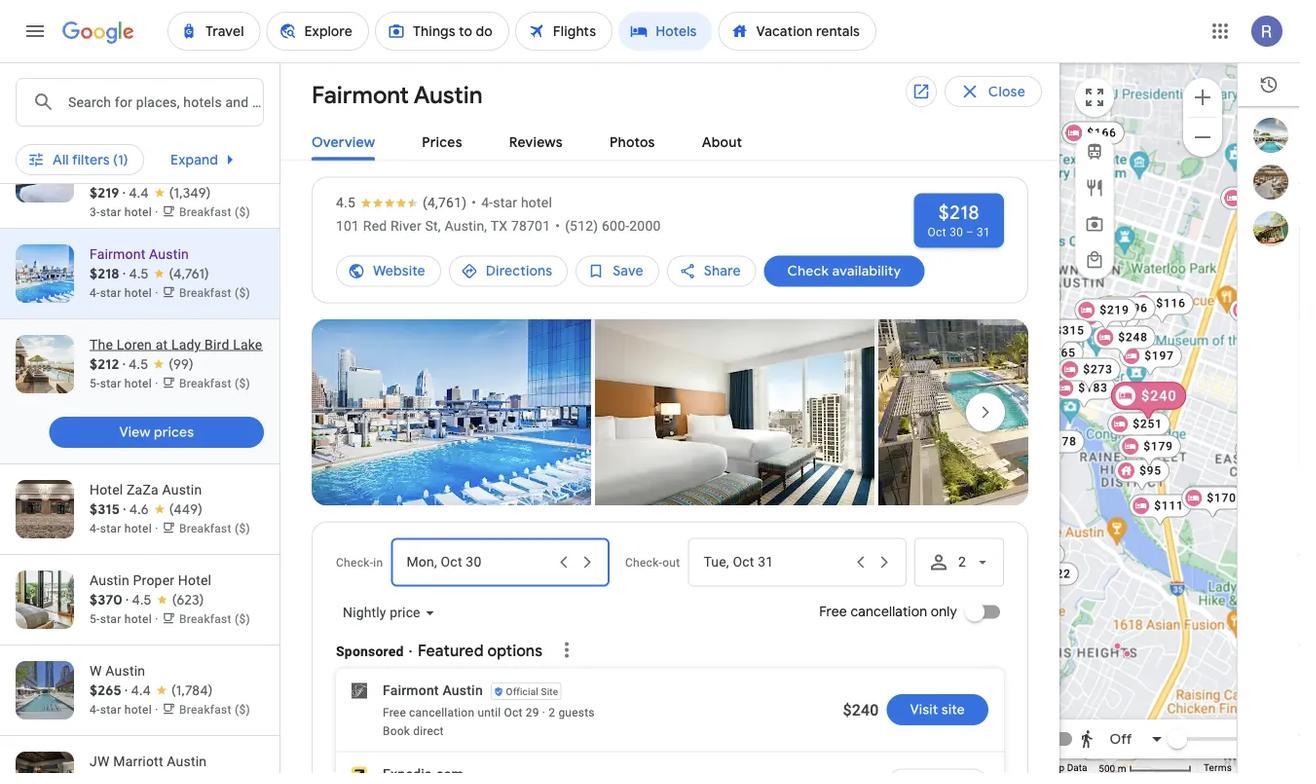 Task type: vqa. For each thing, say whether or not it's contained in the screenshot.
• to the left
yes



Task type: locate. For each thing, give the bounding box(es) containing it.
fairmont up overview
[[312, 80, 409, 110]]

1 vertical spatial lady
[[171, 337, 201, 353]]

the inside the loren at lady bird lake sponsored · hotels.com $227 ·
[[90, 46, 113, 62]]

2 all filters (1) from the top
[[53, 151, 128, 169]]

breakfast ($) down spa
[[179, 106, 250, 119]]

oct inside $218 oct 30 – 31
[[928, 225, 947, 239]]

0 vertical spatial $218
[[939, 200, 980, 225]]

2 4-star hotel · from the top
[[90, 523, 162, 536]]

tx
[[491, 218, 508, 234]]

view
[[119, 424, 150, 442]]

1 vertical spatial all
[[53, 151, 69, 169]]

$315
[[1055, 324, 1085, 337], [90, 501, 120, 518]]

$194
[[1103, 310, 1133, 324]]

check-in
[[336, 556, 383, 569]]

all filters (1) inside the filters form
[[53, 85, 128, 102]]

• up austin,
[[472, 195, 476, 211]]

prices
[[422, 134, 462, 151]]

0 vertical spatial the
[[90, 46, 113, 62]]

0 vertical spatial $240
[[1142, 388, 1177, 404]]

4- down hotel zaza austin $315 · in the left of the page
[[90, 523, 100, 536]]

proper
[[133, 573, 175, 589]]

all left aloft
[[53, 151, 69, 169]]

5- for ·
[[90, 613, 100, 627]]

oct
[[928, 225, 947, 239], [504, 706, 523, 720]]

lady up the prices
[[171, 337, 201, 353]]

6 breakfast from the top
[[179, 613, 232, 627]]

breakfast ($) for (99)
[[179, 377, 250, 391]]

at for sponsored
[[156, 46, 168, 62]]

$108
[[1087, 126, 1117, 140]]

map data button
[[1045, 761, 1087, 774]]

0 horizontal spatial hotel
[[90, 482, 123, 498]]

1 vertical spatial lake
[[233, 337, 262, 353]]

check availability button
[[764, 248, 925, 295]]

cancellation inside free cancellation until oct 29 · 2 guests book direct
[[409, 706, 475, 720]]

1 horizontal spatial 4.5 out of 5 stars from 4,761 reviews image
[[336, 193, 467, 213]]

1 horizontal spatial hotel
[[178, 573, 212, 589]]

fairmont up the book
[[383, 683, 439, 699]]

lady inside 'the loren at lady bird lake $212 ·'
[[171, 337, 201, 353]]

$240 link
[[1111, 382, 1187, 422]]

1 filters from the top
[[72, 85, 110, 102]]

loren up $227
[[117, 46, 152, 62]]

1 lake from the top
[[233, 46, 262, 62]]

2 lake from the top
[[233, 337, 262, 353]]

sponsored up $227
[[90, 65, 157, 81]]

free for free cancellation until oct 29 · 2 guests book direct
[[383, 706, 406, 720]]

property type button
[[357, 78, 513, 109]]

2 vertical spatial sponsored
[[336, 643, 404, 659]]

2 5- from the top
[[90, 377, 100, 391]]

0 vertical spatial 4-star hotel ·
[[90, 287, 162, 300]]

tab list
[[281, 118, 1060, 161]]

breakfast ($)
[[179, 106, 250, 119], [179, 206, 250, 220], [179, 287, 250, 300], [179, 377, 250, 391], [179, 523, 250, 536], [179, 613, 250, 627], [179, 704, 250, 717]]

the for sponsored
[[90, 46, 113, 62]]

(1) up aloft
[[113, 85, 128, 102]]

$219 link
[[1075, 299, 1137, 332]]

lady
[[171, 46, 201, 62], [171, 337, 201, 353]]

fairmont inside heading
[[312, 80, 409, 110]]

· left 4.6
[[123, 501, 126, 519]]

check- for in
[[336, 556, 373, 569]]

1 5-star hotel · from the top
[[90, 106, 162, 119]]

1 vertical spatial 5-star hotel ·
[[90, 377, 162, 391]]

tab list containing overview
[[281, 118, 1060, 161]]

1 at from the top
[[156, 46, 168, 62]]

4- for (1,784)
[[90, 704, 100, 717]]

· down 3-star hotel ·
[[123, 265, 126, 283]]

0 vertical spatial all filters (1) button
[[16, 78, 144, 109]]

$265 inside "$265" link
[[1046, 346, 1076, 360]]

1 horizontal spatial list item
[[595, 319, 875, 511]]

(4,761) down (1,349)
[[169, 265, 209, 283]]

· left hotels.com
[[162, 65, 167, 81]]

guests
[[559, 706, 595, 720]]

0 horizontal spatial $240
[[843, 701, 879, 719]]

1 vertical spatial free
[[383, 706, 406, 720]]

0 horizontal spatial cancellation
[[409, 706, 475, 720]]

1 vertical spatial 5-
[[90, 377, 100, 391]]

0 horizontal spatial $265
[[90, 682, 122, 699]]

2 check- from the left
[[625, 556, 662, 569]]

7 breakfast from the top
[[179, 704, 232, 717]]

5 breakfast ($) from the top
[[179, 523, 250, 536]]

5 hotel · from the top
[[124, 523, 158, 536]]

· inside free cancellation until oct 29 · 2 guests book direct
[[542, 706, 546, 720]]

star down fairmont austin $218 ·
[[100, 287, 121, 300]]

5- down $212
[[90, 377, 100, 391]]

map
[[1045, 762, 1065, 774]]

bird inside the loren at lady bird lake sponsored · hotels.com $227 ·
[[205, 46, 229, 62]]

$170 link
[[1183, 486, 1245, 519], [1182, 487, 1245, 520]]

1 vertical spatial check-out text field
[[704, 539, 848, 586]]

only
[[931, 603, 957, 621]]

0 vertical spatial (1)
[[113, 85, 128, 102]]

1 horizontal spatial (4,761)
[[423, 195, 467, 211]]

Check-out text field
[[626, 17, 744, 61], [704, 539, 848, 586]]

1 vertical spatial $218
[[90, 265, 120, 282]]

2 all from the top
[[53, 151, 69, 169]]

(99) up the prices
[[169, 356, 194, 374]]

· right $227
[[124, 84, 127, 102]]

$219 inside map region
[[1100, 303, 1130, 317]]

1 horizontal spatial •
[[555, 218, 560, 234]]

0 vertical spatial 5-
[[90, 106, 100, 119]]

5 breakfast from the top
[[179, 523, 232, 536]]

0 horizontal spatial 2 button
[[810, 16, 900, 62]]

6 ($) from the top
[[235, 613, 250, 627]]

2 vertical spatial fairmont
[[383, 683, 439, 699]]

fairmont down 3-star hotel ·
[[90, 246, 146, 262]]

3-star hotel ·
[[90, 206, 162, 220]]

4 ($) from the top
[[235, 377, 250, 391]]

0 horizontal spatial $315
[[90, 501, 120, 518]]

· inside fairmont austin $218 ·
[[123, 265, 126, 283]]

austin inside w austin $265 ·
[[105, 663, 145, 679]]

· inside 'the loren at lady bird lake $212 ·'
[[123, 356, 125, 374]]

5- down $227
[[90, 106, 100, 119]]

0 vertical spatial filters
[[72, 85, 110, 102]]

4.5 out of 5 stars from 623 reviews image
[[132, 591, 204, 610]]

0 vertical spatial check-out text field
[[626, 17, 744, 61]]

3 5- from the top
[[90, 613, 100, 627]]

$197
[[1145, 349, 1174, 363]]

0 horizontal spatial list item
[[312, 319, 591, 511]]

4 hotel · from the top
[[124, 377, 158, 391]]

4.4
[[129, 185, 149, 202], [131, 682, 151, 700]]

breakfast ($) down (623)
[[179, 613, 250, 627]]

$265 down 'w'
[[90, 682, 122, 699]]

visit site
[[910, 701, 965, 719]]

• left (512)
[[555, 218, 560, 234]]

1 horizontal spatial cancellation
[[851, 603, 928, 621]]

1 all from the top
[[53, 85, 69, 102]]

· right the 29
[[542, 706, 546, 720]]

4.5 out of 5 stars from 4,761 reviews image up river
[[336, 193, 467, 213]]

hotel · down 4.4 out of 5 stars from 1,349 reviews image
[[124, 206, 158, 220]]

star down $212
[[100, 377, 121, 391]]

1 horizontal spatial $315
[[1055, 324, 1085, 337]]

1 horizontal spatial free
[[819, 603, 847, 621]]

5-star hotel ·
[[90, 106, 162, 119], [90, 377, 162, 391], [90, 613, 162, 627]]

hotel left "zaza"
[[90, 482, 123, 498]]

off
[[1110, 730, 1132, 748]]

$240 inside map region
[[1142, 388, 1177, 404]]

4.5 inside 4.5 out of 5 stars from 623 reviews image
[[132, 592, 152, 609]]

hotel up (623)
[[178, 573, 212, 589]]

$315 left 4.6
[[90, 501, 120, 518]]

$296 link
[[1093, 297, 1156, 330]]

6 breakfast ($) from the top
[[179, 613, 250, 627]]

0 vertical spatial (4,761)
[[423, 195, 467, 211]]

1 vertical spatial •
[[555, 218, 560, 234]]

0 vertical spatial fairmont
[[312, 80, 409, 110]]

2 vertical spatial 4-star hotel ·
[[90, 704, 162, 717]]

breakfast down (1,349)
[[179, 206, 232, 220]]

filters form
[[16, 2, 929, 136]]

$251 link
[[1108, 412, 1170, 446]]

nightly price button
[[327, 590, 452, 636]]

oct left 30 – 31
[[928, 225, 947, 239]]

until
[[478, 706, 501, 720]]

breakfast up 'the loren at lady bird lake $212 ·'
[[179, 287, 232, 300]]

78701
[[511, 218, 551, 234]]

in
[[373, 556, 383, 569]]

0 horizontal spatial check-
[[336, 556, 373, 569]]

4.4 up 3-star hotel ·
[[129, 185, 149, 202]]

0 vertical spatial all
[[53, 85, 69, 102]]

1 vertical spatial all filters (1)
[[53, 151, 128, 169]]

hotels.com
[[171, 65, 243, 82]]

all left $227
[[53, 85, 69, 102]]

sponsored inside the loren at lady bird lake sponsored · hotels.com $227 ·
[[90, 65, 157, 81]]

(1) inside the filters form
[[113, 85, 128, 102]]

$178 link
[[1022, 430, 1085, 463]]

the inside 'the loren at lady bird lake $212 ·'
[[90, 337, 113, 353]]

0 vertical spatial loren
[[117, 46, 152, 62]]

hotel · for (99)
[[124, 377, 158, 391]]

$240 up $251
[[1142, 388, 1177, 404]]

1 vertical spatial 4-star hotel ·
[[90, 523, 162, 536]]

0 horizontal spatial $218
[[90, 265, 120, 282]]

$178
[[1047, 435, 1077, 449]]

1 horizontal spatial $240
[[1142, 388, 1177, 404]]

1 vertical spatial bird
[[205, 337, 229, 353]]

breakfast
[[179, 106, 232, 119], [179, 206, 232, 220], [179, 287, 232, 300], [179, 377, 232, 391], [179, 523, 232, 536], [179, 613, 232, 627], [179, 704, 232, 717]]

6 hotel · from the top
[[124, 613, 158, 627]]

4 breakfast ($) from the top
[[179, 377, 250, 391]]

breakfast down (1,784)
[[179, 704, 232, 717]]

$315 up "$265" link
[[1055, 324, 1085, 337]]

($) for (449)
[[235, 523, 250, 536]]

view prices
[[119, 424, 194, 442]]

5-
[[90, 106, 100, 119], [90, 377, 100, 391], [90, 613, 100, 627]]

breakfast down spa
[[179, 106, 232, 119]]

3 breakfast ($) from the top
[[179, 287, 250, 300]]

austin inside heading
[[414, 80, 483, 110]]

check-in text field up type
[[436, 17, 552, 61]]

hotel
[[521, 195, 552, 211]]

2 loren from the top
[[117, 337, 152, 353]]

fairmont austin for 2 guests
[[383, 683, 483, 699]]

at
[[156, 46, 168, 62], [156, 337, 168, 353]]

0 vertical spatial fairmont austin
[[312, 80, 483, 110]]

sponsored
[[90, 65, 157, 81], [90, 166, 157, 182], [336, 643, 404, 659]]

photo 1 image
[[312, 319, 591, 506]]

loren up $212
[[117, 337, 152, 353]]

· right $212
[[123, 356, 125, 374]]

4-star hotel · for 4.4
[[90, 704, 162, 717]]

breakfast for (1,784)
[[179, 704, 232, 717]]

cancellation up direct
[[409, 706, 475, 720]]

$240 left visit
[[843, 701, 879, 719]]

(4,761) up st,
[[423, 195, 467, 211]]

($) for (1,784)
[[235, 704, 250, 717]]

breakfast down (449)
[[179, 523, 232, 536]]

2 filters from the top
[[72, 151, 110, 169]]

4- up 101 red river st, austin, tx 78701 • (512) 600-2000
[[481, 195, 493, 211]]

breakfast down (623)
[[179, 613, 232, 627]]

4- down w austin $265 ·
[[90, 704, 100, 717]]

breakfast for (449)
[[179, 523, 232, 536]]

4.5 right $227
[[130, 84, 150, 102]]

all filters (1) button up $219 ·
[[16, 136, 144, 183]]

4.5 out of 5 stars from 4,761 reviews image down 3-star hotel ·
[[129, 264, 209, 284]]

site
[[541, 686, 558, 698]]

2 bird from the top
[[205, 337, 229, 353]]

Check-in text field
[[436, 17, 552, 61], [407, 539, 551, 586]]

1 vertical spatial check-in text field
[[407, 539, 551, 586]]

4.5 out of 5 stars from 99 reviews image right $212
[[129, 355, 194, 375]]

2 5-star hotel · from the top
[[90, 377, 162, 391]]

4-star hotel · for 4.6
[[90, 523, 162, 536]]

7 breakfast ($) from the top
[[179, 704, 250, 717]]

2 vertical spatial 5-
[[90, 613, 100, 627]]

sponsored inside sponsored · featured options
[[336, 643, 404, 659]]

0 vertical spatial 2 button
[[810, 16, 900, 62]]

breakfast ($) for (1,784)
[[179, 704, 250, 717]]

outsite austin - travis heights image
[[1114, 642, 1122, 650]]

(99) down hotels.com
[[170, 84, 195, 102]]

the up $227
[[90, 46, 113, 62]]

2 at from the top
[[156, 337, 168, 353]]

0 horizontal spatial 2
[[549, 706, 555, 720]]

0 vertical spatial $219
[[90, 185, 119, 202]]

3 hotel · from the top
[[124, 287, 158, 300]]

featured
[[418, 641, 484, 661]]

1 vertical spatial fairmont
[[90, 246, 146, 262]]

1 all filters (1) from the top
[[53, 85, 128, 102]]

check availability
[[788, 262, 901, 280]]

filters inside form
[[72, 85, 110, 102]]

lady up hotels.com
[[171, 46, 201, 62]]

bird for sponsored
[[205, 46, 229, 62]]

$265 inside w austin $265 ·
[[90, 682, 122, 699]]

2 horizontal spatial list item
[[879, 319, 1158, 511]]

$265 up $183 link
[[1046, 346, 1076, 360]]

2 inside the filters form
[[854, 31, 862, 47]]

3 breakfast from the top
[[179, 287, 232, 300]]

3 ($) from the top
[[235, 287, 250, 300]]

0 vertical spatial all filters (1)
[[53, 85, 128, 102]]

0 vertical spatial at
[[156, 46, 168, 62]]

bird inside 'the loren at lady bird lake $212 ·'
[[205, 337, 229, 353]]

austin
[[414, 80, 483, 110], [123, 146, 163, 162], [149, 246, 189, 262], [162, 482, 202, 498], [90, 573, 129, 589], [105, 663, 145, 679], [443, 683, 483, 699], [167, 754, 207, 770]]

101 red river st, austin, tx 78701 • (512) 600-2000
[[336, 218, 661, 234]]

check- for out
[[625, 556, 662, 569]]

direct
[[413, 725, 444, 738]]

free inside free cancellation until oct 29 · 2 guests book direct
[[383, 706, 406, 720]]

$251
[[1133, 417, 1163, 431]]

1 check- from the left
[[336, 556, 373, 569]]

fairmont austin $218 ·
[[90, 246, 189, 283]]

website
[[373, 262, 425, 280]]

0 vertical spatial 4.5 out of 5 stars from 99 reviews image
[[130, 83, 195, 103]]

1 horizontal spatial $218
[[939, 200, 980, 225]]

1 vertical spatial loren
[[117, 337, 152, 353]]

2 the from the top
[[90, 337, 113, 353]]

0 vertical spatial 5-star hotel ·
[[90, 106, 162, 119]]

1 all filters (1) button from the top
[[16, 78, 144, 109]]

0 vertical spatial 4.5 out of 5 stars from 4,761 reviews image
[[336, 193, 467, 213]]

austin inside hotel zaza austin $315 ·
[[162, 482, 202, 498]]

3 list item from the left
[[879, 319, 1158, 511]]

1 vertical spatial at
[[156, 337, 168, 353]]

loren for sponsored
[[117, 46, 152, 62]]

bird for $212
[[205, 337, 229, 353]]

hotel · down austin proper hotel $370 ·
[[124, 613, 158, 627]]

sponsored down "nightly"
[[336, 643, 404, 659]]

fairmont austin heading
[[296, 78, 483, 111]]

filters up $219 ·
[[72, 151, 110, 169]]

clear image
[[330, 28, 354, 52]]

· left '4.4 out of 5 stars from 1,784 reviews' image
[[125, 682, 128, 700]]

0 horizontal spatial free
[[383, 706, 406, 720]]

$218 down 3-
[[90, 265, 120, 282]]

$179 link
[[1118, 435, 1181, 468]]

4.5 down proper
[[132, 592, 152, 609]]

1 vertical spatial hotel
[[178, 573, 212, 589]]

lake
[[233, 46, 262, 62], [233, 337, 262, 353]]

w austin $265 ·
[[90, 663, 145, 700]]

hotel · down 4.6
[[124, 523, 158, 536]]

2 lady from the top
[[171, 337, 201, 353]]

cancellation left only
[[851, 603, 928, 621]]

why this ad? image
[[555, 638, 579, 662]]

0 vertical spatial check-in text field
[[436, 17, 552, 61]]

star down hotel zaza austin $315 · in the left of the page
[[100, 523, 121, 536]]

1 vertical spatial fairmont austin
[[383, 683, 483, 699]]

$219 inside $219 ·
[[90, 185, 119, 202]]

4-star hotel · down 4.6
[[90, 523, 162, 536]]

($) for (4,761)
[[235, 287, 250, 300]]

1 vertical spatial $315
[[90, 501, 120, 518]]

$218 up 30 – 31
[[939, 200, 980, 225]]

2 vertical spatial 2
[[549, 706, 555, 720]]

$315 inside hotel zaza austin $315 ·
[[90, 501, 120, 518]]

filters up aloft
[[72, 85, 110, 102]]

oct left the 29
[[504, 706, 523, 720]]

(1) up $219 ·
[[113, 151, 128, 169]]

1 vertical spatial 2
[[958, 554, 966, 570]]

star down $370
[[100, 613, 121, 627]]

1 vertical spatial $265
[[90, 682, 122, 699]]

breakfast ($) down (1,349)
[[179, 206, 250, 220]]

hotel · down 'the loren at lady bird lake $212 ·'
[[124, 377, 158, 391]]

open in new tab image
[[912, 82, 931, 101]]

cancellation for only
[[851, 603, 928, 621]]

1 vertical spatial cancellation
[[409, 706, 475, 720]]

cancellation
[[851, 603, 928, 621], [409, 706, 475, 720]]

0 vertical spatial free
[[819, 603, 847, 621]]

1 (1) from the top
[[113, 85, 128, 102]]

check-
[[336, 556, 373, 569], [625, 556, 662, 569]]

lake inside the loren at lady bird lake sponsored · hotels.com $227 ·
[[233, 46, 262, 62]]

$170
[[1208, 490, 1238, 504], [1207, 491, 1237, 505]]

breakfast ($) up 'the loren at lady bird lake $212 ·'
[[179, 287, 250, 300]]

at up search for places, hotels and more text box
[[156, 46, 168, 62]]

4.4 out of 5 stars from 1,349 reviews image
[[129, 184, 211, 203]]

1 loren from the top
[[117, 46, 152, 62]]

1 vertical spatial 4.4
[[131, 682, 151, 700]]

4-star hotel · down fairmont austin $218 ·
[[90, 287, 162, 300]]

spa
[[185, 85, 209, 102]]

3 4-star hotel · from the top
[[90, 704, 162, 717]]

($)
[[235, 106, 250, 119], [235, 206, 250, 220], [235, 287, 250, 300], [235, 377, 250, 391], [235, 523, 250, 536], [235, 613, 250, 627], [235, 704, 250, 717]]

0 horizontal spatial 4.5 out of 5 stars from 4,761 reviews image
[[129, 264, 209, 284]]

4.4 for (1,349)
[[129, 185, 149, 202]]

4.4 out of 5 stars from 1,784 reviews image
[[131, 681, 213, 701]]

official site
[[506, 686, 558, 698]]

1 vertical spatial (1)
[[113, 151, 128, 169]]

jw
[[90, 754, 110, 770]]

0 vertical spatial hotel
[[90, 482, 123, 498]]

sponsored · featured options
[[336, 641, 543, 661]]

1 horizontal spatial oct
[[928, 225, 947, 239]]

all filters (1) button up aloft
[[16, 78, 144, 109]]

map data
[[1045, 762, 1087, 774]]

lake inside 'the loren at lady bird lake $212 ·'
[[233, 337, 262, 353]]

sponsored up $219 ·
[[90, 166, 157, 182]]

2 hotel · from the top
[[124, 206, 158, 220]]

breakfast ($) down 'the loren at lady bird lake $212 ·'
[[179, 377, 250, 391]]

the for $212
[[90, 337, 113, 353]]

breakfast ($) down (449)
[[179, 523, 250, 536]]

2 inside free cancellation until oct 29 · 2 guests book direct
[[549, 706, 555, 720]]

nightly
[[343, 605, 386, 621]]

0 vertical spatial lake
[[233, 46, 262, 62]]

4 breakfast from the top
[[179, 377, 232, 391]]

1 vertical spatial (4,761)
[[169, 265, 209, 283]]

4.5 down 3-star hotel ·
[[129, 265, 149, 283]]

view prices link
[[49, 410, 264, 464]]

1 vertical spatial all filters (1) button
[[16, 136, 144, 183]]

$265
[[1046, 346, 1076, 360], [90, 682, 122, 699]]

lake for sponsored
[[233, 46, 262, 62]]

4.4 left (1,784)
[[131, 682, 151, 700]]

1 the from the top
[[90, 46, 113, 62]]

free for free cancellation only
[[819, 603, 847, 621]]

(1,784)
[[172, 682, 213, 700]]

1 vertical spatial $219
[[1100, 303, 1130, 317]]

1 vertical spatial the
[[90, 337, 113, 353]]

data
[[1067, 762, 1087, 774]]

· up 3-star hotel ·
[[123, 185, 126, 202]]

5 ($) from the top
[[235, 523, 250, 536]]

fairmont austin inside fairmont austin heading
[[312, 80, 483, 110]]

1 bird from the top
[[205, 46, 229, 62]]

all filters (1) up aloft
[[53, 85, 128, 102]]

loren inside the loren at lady bird lake sponsored · hotels.com $227 ·
[[117, 46, 152, 62]]

1 5- from the top
[[90, 106, 100, 119]]

1 horizontal spatial $265
[[1046, 346, 1076, 360]]

4.5 up 101
[[336, 195, 356, 211]]

4-star hotel · down w austin $265 ·
[[90, 704, 162, 717]]

1 4-star hotel · from the top
[[90, 287, 162, 300]]

0 vertical spatial lady
[[171, 46, 201, 62]]

1 lady from the top
[[171, 46, 201, 62]]

fairmont inside fairmont austin $218 ·
[[90, 246, 146, 262]]

2 vertical spatial 5-star hotel ·
[[90, 613, 162, 627]]

$116
[[1156, 297, 1186, 310]]

at inside the loren at lady bird lake sponsored · hotels.com $227 ·
[[156, 46, 168, 62]]

check-in text field up "price"
[[407, 539, 551, 586]]

$248 link
[[1093, 326, 1156, 359]]

2 list item from the left
[[595, 319, 875, 511]]

0 vertical spatial $315
[[1055, 324, 1085, 337]]

list item
[[312, 319, 591, 511], [595, 319, 875, 511], [879, 319, 1158, 511]]

1 vertical spatial oct
[[504, 706, 523, 720]]

all filters (1) button
[[16, 78, 144, 109], [16, 136, 144, 183]]

lady inside the loren at lady bird lake sponsored · hotels.com $227 ·
[[171, 46, 201, 62]]

2 button
[[810, 16, 900, 62], [915, 538, 1004, 587]]

· down "price"
[[409, 643, 413, 659]]

0 vertical spatial sponsored
[[90, 65, 157, 81]]

st,
[[425, 218, 441, 234]]

5-star hotel · down $370
[[90, 613, 162, 627]]

breakfast for (99)
[[179, 377, 232, 391]]

loren inside 'the loren at lady bird lake $212 ·'
[[117, 337, 152, 353]]

4.5 out of 5 stars from 4,761 reviews image
[[336, 193, 467, 213], [129, 264, 209, 284]]

4.5 out of 5 stars from 99 reviews image down hotels.com
[[130, 83, 195, 103]]

the up $212
[[90, 337, 113, 353]]

0 horizontal spatial oct
[[504, 706, 523, 720]]

3 5-star hotel · from the top
[[90, 613, 162, 627]]

1 horizontal spatial $219
[[1100, 303, 1130, 317]]

0 horizontal spatial •
[[472, 195, 476, 211]]

5-star hotel · down $227
[[90, 106, 162, 119]]

5-star hotel · down $212
[[90, 377, 162, 391]]

0 vertical spatial 2
[[854, 31, 862, 47]]

star up tx
[[493, 195, 517, 211]]

0 vertical spatial bird
[[205, 46, 229, 62]]

7 hotel · from the top
[[124, 704, 158, 717]]

price button
[[250, 78, 349, 109]]

$219 for $219
[[1100, 303, 1130, 317]]

property type
[[390, 85, 480, 102]]

at inside 'the loren at lady bird lake $212 ·'
[[156, 337, 168, 353]]

7 ($) from the top
[[235, 704, 250, 717]]

$218
[[939, 200, 980, 225], [90, 265, 120, 282]]

$130
[[1105, 743, 1134, 756]]

breakfast ($) down (1,784)
[[179, 704, 250, 717]]

at down fairmont austin $218 ·
[[156, 337, 168, 353]]

4-star hotel · for 4.5
[[90, 287, 162, 300]]

main menu image
[[23, 19, 47, 43]]

star down w austin $265 ·
[[100, 704, 121, 717]]

0 vertical spatial cancellation
[[851, 603, 928, 621]]

list
[[1238, 118, 1300, 246]]

1 vertical spatial 4.5 out of 5 stars from 4,761 reviews image
[[129, 264, 209, 284]]

recently viewed element
[[1238, 63, 1300, 106]]

4.5 out of 5 stars from 99 reviews image
[[130, 83, 195, 103], [129, 355, 194, 375]]



Task type: describe. For each thing, give the bounding box(es) containing it.
$219 ·
[[90, 185, 129, 202]]

soco spaces travis heights modern green door image
[[1124, 650, 1131, 658]]

at for $212
[[156, 337, 168, 353]]

expand
[[171, 151, 218, 169]]

austin inside austin proper hotel $370 ·
[[90, 573, 129, 589]]

($) for (99)
[[235, 377, 250, 391]]

· inside sponsored · featured options
[[409, 643, 413, 659]]

free cancellation only
[[819, 603, 957, 621]]

breakfast ($) for (449)
[[179, 523, 250, 536]]

close button
[[945, 76, 1042, 107]]

5-star hotel · for ·
[[90, 613, 162, 627]]

official
[[506, 686, 539, 698]]

visit site button
[[887, 694, 989, 726]]

1 vertical spatial 2 button
[[915, 538, 1004, 587]]

4.5 for $370
[[132, 592, 152, 609]]

$315 inside map region
[[1055, 324, 1085, 337]]

1 hotel · from the top
[[124, 106, 158, 119]]

hotel · for (623)
[[124, 613, 158, 627]]

$218 inside fairmont austin $218 ·
[[90, 265, 120, 282]]

1 breakfast from the top
[[179, 106, 232, 119]]

$212
[[90, 356, 119, 373]]

$95
[[1140, 464, 1162, 478]]

breakfast for (4,761)
[[179, 287, 232, 300]]

directions
[[486, 262, 552, 280]]

photo 2 image
[[595, 319, 875, 506]]

1 ($) from the top
[[235, 106, 250, 119]]

1 breakfast ($) from the top
[[179, 106, 250, 119]]

canopy by hilton austin downtown, $181 image
[[999, 284, 1061, 317]]

2 (1) from the top
[[113, 151, 128, 169]]

lady for sponsored
[[171, 46, 201, 62]]

(1,349)
[[169, 185, 211, 202]]

$370
[[90, 592, 123, 609]]

price
[[283, 85, 316, 102]]

free cancellation until oct 29 · 2 guests book direct
[[383, 706, 595, 738]]

$183 link
[[1053, 376, 1116, 410]]

$248
[[1118, 331, 1148, 344]]

the loren at lady bird lake sponsored · hotels.com $227 ·
[[90, 46, 262, 102]]

wanderjaunt - travis heights apartments image
[[1108, 732, 1116, 740]]

photos
[[610, 134, 655, 151]]

$95 link
[[1114, 459, 1170, 492]]

4.6 out of 5 stars from 449 reviews image
[[129, 500, 203, 520]]

1 vertical spatial (99)
[[169, 356, 194, 374]]

2 button inside the filters form
[[810, 16, 900, 62]]

$111 link
[[1129, 494, 1192, 527]]

4- for (449)
[[90, 523, 100, 536]]

austin proper hotel $370 ·
[[90, 573, 212, 609]]

hotel · for (1,784)
[[124, 704, 158, 717]]

austin inside fairmont austin $218 ·
[[149, 246, 189, 262]]

$130 link
[[1079, 738, 1142, 771]]

hotel · for (449)
[[124, 523, 158, 536]]

(512)
[[565, 218, 598, 234]]

check-out
[[625, 556, 680, 569]]

4.4 for (1,784)
[[131, 682, 151, 700]]

jw marriott austin
[[90, 754, 207, 770]]

1 vertical spatial 4.5 out of 5 stars from 99 reviews image
[[129, 355, 194, 375]]

expand button
[[147, 136, 265, 183]]

view larger map image
[[1083, 86, 1106, 109]]

breakfast ($) for (4,761)
[[179, 287, 250, 300]]

fairmont for 2 guests
[[383, 683, 439, 699]]

$197 link
[[1119, 344, 1182, 377]]

breakfast ($) for (623)
[[179, 613, 250, 627]]

save button
[[576, 248, 659, 295]]

price
[[390, 605, 420, 621]]

$218 oct 30 – 31
[[928, 200, 991, 239]]

zoom in map image
[[1191, 85, 1215, 109]]

2 breakfast from the top
[[179, 206, 232, 220]]

4.5 for ·
[[129, 265, 149, 283]]

star down $227
[[100, 106, 121, 119]]

hotel · for (4,761)
[[124, 287, 158, 300]]

$227
[[90, 84, 121, 101]]

zoom out map image
[[1191, 125, 1215, 149]]

0 vertical spatial •
[[472, 195, 476, 211]]

options
[[487, 641, 543, 661]]

· inside austin proper hotel $370 ·
[[126, 592, 129, 609]]

2 ($) from the top
[[235, 206, 250, 220]]

terms link
[[1204, 762, 1232, 774]]

lake for $212
[[233, 337, 262, 353]]

heywood hotel, $209 image
[[1235, 438, 1298, 471]]

$116 link
[[1131, 292, 1194, 325]]

5- for bird
[[90, 377, 100, 391]]

($) for (623)
[[235, 613, 250, 627]]

2000
[[629, 218, 661, 234]]

lady for $212
[[171, 337, 201, 353]]

hotel inside austin proper hotel $370 ·
[[178, 573, 212, 589]]

$111
[[1154, 499, 1184, 513]]

hotel zaza austin $315 ·
[[90, 482, 202, 519]]

austin,
[[445, 218, 487, 234]]

check-in text field inside the filters form
[[436, 17, 552, 61]]

2 breakfast ($) from the top
[[179, 206, 250, 220]]

sponsored for sponsored
[[90, 166, 157, 182]]

101
[[336, 218, 360, 234]]

4- for (4,761)
[[90, 287, 100, 300]]

$166 link
[[1062, 121, 1125, 154]]

breakfast for (623)
[[179, 613, 232, 627]]

check
[[788, 262, 829, 280]]

29
[[526, 706, 539, 720]]

$179
[[1144, 440, 1173, 453]]

$315 link
[[1030, 319, 1093, 352]]

$219 for $219 ·
[[90, 185, 119, 202]]

river
[[391, 218, 422, 234]]

overview
[[312, 134, 375, 151]]

share button
[[667, 248, 756, 295]]

5-star hotel · for bird
[[90, 377, 162, 391]]

$194 link
[[1077, 305, 1140, 338]]

zaza
[[127, 482, 159, 498]]

· inside w austin $265 ·
[[125, 682, 128, 700]]

map region
[[943, 0, 1300, 774]]

• 4-star hotel
[[472, 195, 552, 211]]

all filters (1) button inside the filters form
[[16, 78, 144, 109]]

save
[[613, 262, 644, 280]]

hotel inside hotel zaza austin $315 ·
[[90, 482, 123, 498]]

2 all filters (1) button from the top
[[16, 136, 144, 183]]

aloft
[[90, 146, 120, 162]]

$183
[[1078, 381, 1108, 395]]

4.5 for lady
[[129, 356, 148, 374]]

cancellation for until
[[409, 706, 475, 720]]

kimber modern boutique hotel, $176 image
[[1002, 543, 1065, 576]]

out
[[662, 556, 680, 569]]

$265 link
[[1021, 341, 1084, 375]]

$296
[[1118, 301, 1148, 315]]

0 horizontal spatial (4,761)
[[169, 265, 209, 283]]

about
[[702, 134, 743, 151]]

the loren at lady bird lake $212 ·
[[90, 337, 262, 374]]

oct inside free cancellation until oct 29 · 2 guests book direct
[[504, 706, 523, 720]]

$218 inside $218 oct 30 – 31
[[939, 200, 980, 225]]

recently viewed image
[[1259, 75, 1279, 94]]

off button
[[1074, 716, 1170, 763]]

availability
[[832, 262, 901, 280]]

$166
[[1087, 126, 1117, 140]]

loren for $212
[[117, 337, 152, 353]]

fairmont austin for prices
[[312, 80, 483, 110]]

fairmont for prices
[[312, 80, 409, 110]]

0 vertical spatial (99)
[[170, 84, 195, 102]]

photos list
[[312, 319, 1158, 528]]

$273 link
[[1058, 358, 1121, 391]]

share
[[704, 262, 741, 280]]

· inside hotel zaza austin $315 ·
[[123, 501, 126, 519]]

Search for places, hotels and more text field
[[67, 79, 263, 126]]

(449)
[[169, 501, 203, 519]]

property
[[390, 85, 447, 102]]

$273
[[1083, 363, 1113, 376]]

jw marriott austin link
[[0, 737, 280, 774]]

sponsored for sponsored · featured options
[[336, 643, 404, 659]]

4.6
[[129, 501, 149, 519]]

1 list item from the left
[[312, 319, 591, 511]]

star down $219 ·
[[100, 206, 121, 220]]

1 vertical spatial $240
[[843, 701, 879, 719]]

red
[[363, 218, 387, 234]]

3-
[[90, 206, 100, 220]]

reviews
[[509, 134, 563, 151]]

all inside the filters form
[[53, 85, 69, 102]]

check-out text field inside the filters form
[[626, 17, 744, 61]]

photo 3 image
[[879, 319, 1158, 506]]

site
[[942, 701, 965, 719]]

next image
[[962, 389, 1009, 436]]

book
[[383, 725, 410, 738]]

prices
[[154, 424, 194, 442]]

$108 link
[[1062, 121, 1125, 154]]



